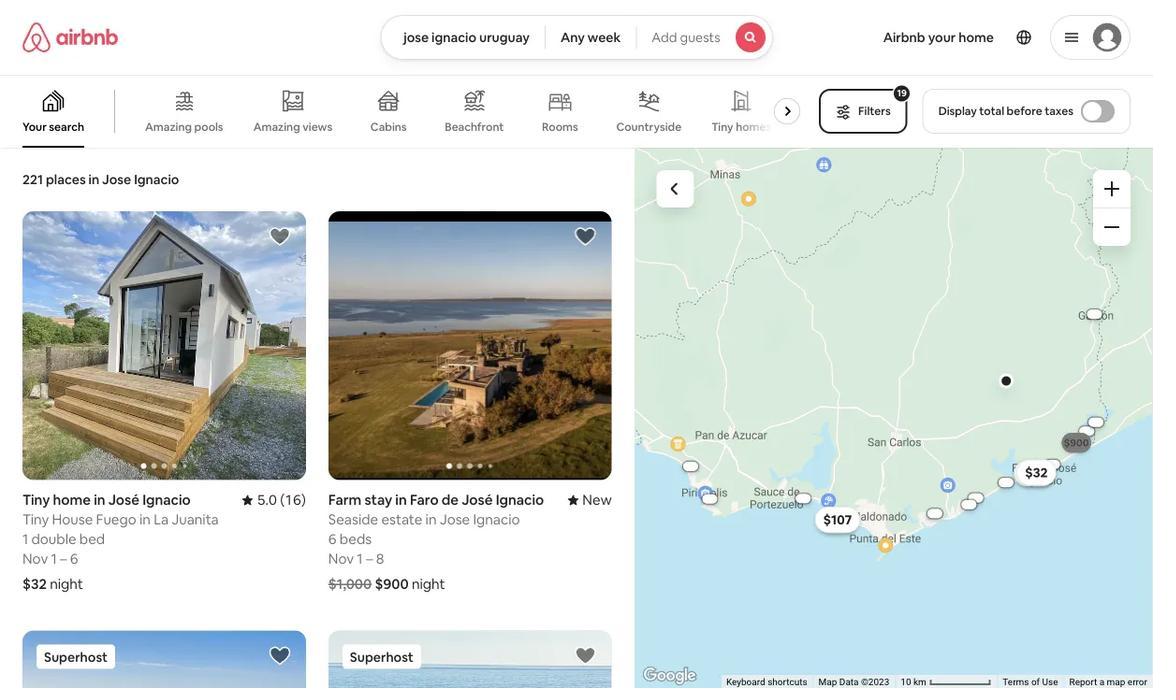 Task type: vqa. For each thing, say whether or not it's contained in the screenshot.
In for Jose
yes



Task type: locate. For each thing, give the bounding box(es) containing it.
0 horizontal spatial jose
[[102, 171, 131, 188]]

night down double
[[50, 576, 83, 594]]

report a map error link
[[1070, 677, 1148, 689]]

1 horizontal spatial 6
[[328, 531, 337, 549]]

amazing
[[253, 120, 300, 134], [145, 120, 192, 134]]

uruguay
[[479, 29, 530, 46]]

night inside tiny home in josé ignacio tiny house fuego in la juanita 1 double bed nov 1 – 6 $32 night
[[50, 576, 83, 594]]

$900 inside button
[[1069, 440, 1084, 447]]

keyboard shortcuts button
[[726, 676, 807, 689]]

nov down double
[[22, 551, 48, 569]]

tiny
[[712, 120, 733, 134], [22, 492, 50, 510], [22, 511, 49, 529]]

in for faro
[[395, 492, 407, 510]]

la
[[154, 511, 168, 529]]

terms
[[1003, 677, 1029, 689]]

keyboard
[[726, 677, 765, 689]]

0 horizontal spatial amazing
[[145, 120, 192, 134]]

josé
[[108, 492, 139, 510], [462, 492, 493, 510]]

$81 button
[[819, 508, 857, 534]]

home inside profile element
[[959, 29, 994, 46]]

report
[[1070, 677, 1097, 689]]

6 down double
[[70, 551, 78, 569]]

– for 8
[[366, 551, 373, 569]]

– for 6
[[60, 551, 67, 569]]

in up fuego
[[94, 492, 105, 510]]

$900
[[1069, 440, 1084, 447], [375, 576, 409, 594]]

map
[[819, 677, 837, 689]]

8
[[376, 551, 384, 569]]

0 horizontal spatial –
[[60, 551, 67, 569]]

– down double
[[60, 551, 67, 569]]

countryside
[[616, 120, 682, 134]]

221 places in jose ignacio
[[22, 171, 179, 188]]

nov
[[22, 551, 48, 569], [328, 551, 354, 569]]

1 horizontal spatial $32
[[1025, 465, 1048, 482]]

beds
[[340, 531, 372, 549]]

0 horizontal spatial $900
[[375, 576, 409, 594]]

add to wishlist: dome in maldonado image
[[574, 646, 597, 668]]

6 left beds
[[328, 531, 337, 549]]

5.0
[[257, 492, 277, 510]]

josé inside tiny home in josé ignacio tiny house fuego in la juanita 1 double bed nov 1 – 6 $32 night
[[108, 492, 139, 510]]

1 horizontal spatial 1
[[51, 551, 57, 569]]

1 horizontal spatial nov
[[328, 551, 354, 569]]

1 horizontal spatial amazing
[[253, 120, 300, 134]]

1 horizontal spatial –
[[366, 551, 373, 569]]

1 josé from the left
[[108, 492, 139, 510]]

1 vertical spatial $32
[[22, 576, 47, 594]]

1 nov from the left
[[22, 551, 48, 569]]

2 vertical spatial tiny
[[22, 511, 49, 529]]

in
[[89, 171, 99, 188], [94, 492, 105, 510], [395, 492, 407, 510], [139, 511, 151, 529], [425, 511, 437, 529]]

$33 button
[[1015, 460, 1055, 486]]

0 horizontal spatial josé
[[108, 492, 139, 510]]

6
[[328, 531, 337, 549], [70, 551, 78, 569]]

in left la at the left bottom
[[139, 511, 151, 529]]

$107
[[824, 512, 852, 529]]

seaside
[[328, 511, 378, 529]]

1 inside farm stay in faro de josé ignacio seaside estate in jose ignacio 6 beds nov 1 – 8 $1,000 $900 night
[[357, 551, 363, 569]]

add guests
[[652, 29, 721, 46]]

cabins
[[371, 120, 407, 134]]

night
[[50, 576, 83, 594], [412, 576, 445, 594]]

beachfront
[[445, 120, 504, 134]]

2 horizontal spatial 1
[[357, 551, 363, 569]]

1 down beds
[[357, 551, 363, 569]]

1 horizontal spatial $900
[[1069, 440, 1084, 447]]

1 vertical spatial home
[[53, 492, 91, 510]]

1 horizontal spatial night
[[412, 576, 445, 594]]

amazing for amazing pools
[[145, 120, 192, 134]]

– inside farm stay in faro de josé ignacio seaside estate in jose ignacio 6 beds nov 1 – 8 $1,000 $900 night
[[366, 551, 373, 569]]

jose ignacio uruguay
[[404, 29, 530, 46]]

jose right places at top left
[[102, 171, 131, 188]]

1 down double
[[51, 551, 57, 569]]

nov down beds
[[328, 551, 354, 569]]

jose inside farm stay in faro de josé ignacio seaside estate in jose ignacio 6 beds nov 1 – 8 $1,000 $900 night
[[440, 511, 470, 529]]

1 vertical spatial jose
[[440, 511, 470, 529]]

ignacio
[[432, 29, 476, 46]]

ignacio
[[134, 171, 179, 188], [142, 492, 191, 510], [496, 492, 544, 510], [473, 511, 520, 529]]

–
[[60, 551, 67, 569], [366, 551, 373, 569]]

– inside tiny home in josé ignacio tiny house fuego in la juanita 1 double bed nov 1 – 6 $32 night
[[60, 551, 67, 569]]

map
[[1107, 677, 1126, 689]]

– left 8
[[366, 551, 373, 569]]

1 horizontal spatial home
[[959, 29, 994, 46]]

before
[[1007, 104, 1042, 118]]

use
[[1042, 677, 1058, 689]]

2 josé from the left
[[462, 492, 493, 510]]

None search field
[[380, 15, 773, 60]]

0 horizontal spatial night
[[50, 576, 83, 594]]

jose
[[102, 171, 131, 188], [440, 511, 470, 529]]

0 horizontal spatial home
[[53, 492, 91, 510]]

home up house in the left of the page
[[53, 492, 91, 510]]

add to wishlist: farm stay in faro de josé ignacio image
[[574, 226, 597, 248]]

shortcuts
[[768, 677, 807, 689]]

airbnb your home link
[[872, 18, 1005, 57]]

$38
[[1023, 466, 1046, 482]]

profile element
[[795, 0, 1131, 75]]

filters
[[858, 104, 891, 118]]

2 night from the left
[[412, 576, 445, 594]]

in for jose
[[89, 171, 99, 188]]

homes
[[736, 120, 772, 134]]

2 – from the left
[[366, 551, 373, 569]]

in up estate
[[395, 492, 407, 510]]

1
[[22, 531, 28, 549], [51, 551, 57, 569], [357, 551, 363, 569]]

in right places at top left
[[89, 171, 99, 188]]

nov inside tiny home in josé ignacio tiny house fuego in la juanita 1 double bed nov 1 – 6 $32 night
[[22, 551, 48, 569]]

0 horizontal spatial $32
[[22, 576, 47, 594]]

$81
[[827, 513, 848, 530]]

display total before taxes button
[[923, 89, 1131, 134]]

1 vertical spatial $900
[[375, 576, 409, 594]]

display
[[939, 104, 977, 118]]

amazing left 'views'
[[253, 120, 300, 134]]

0 vertical spatial $32
[[1025, 465, 1048, 482]]

josé up fuego
[[108, 492, 139, 510]]

of
[[1031, 677, 1040, 689]]

estate
[[381, 511, 422, 529]]

6 inside tiny home in josé ignacio tiny house fuego in la juanita 1 double bed nov 1 – 6 $32 night
[[70, 551, 78, 569]]

juanita
[[172, 511, 219, 529]]

2 nov from the left
[[328, 551, 354, 569]]

jose down de
[[440, 511, 470, 529]]

amazing left pools
[[145, 120, 192, 134]]

search
[[49, 120, 84, 134]]

1 – from the left
[[60, 551, 67, 569]]

$32
[[1025, 465, 1048, 482], [22, 576, 47, 594]]

0 horizontal spatial 6
[[70, 551, 78, 569]]

$900 button
[[1058, 438, 1096, 449]]

add guests button
[[636, 15, 773, 60]]

error
[[1128, 677, 1148, 689]]

1 horizontal spatial josé
[[462, 492, 493, 510]]

places
[[46, 171, 86, 188]]

0 vertical spatial 6
[[328, 531, 337, 549]]

0 horizontal spatial nov
[[22, 551, 48, 569]]

tiny for tiny home in josé ignacio tiny house fuego in la juanita 1 double bed nov 1 – 6 $32 night
[[22, 492, 50, 510]]

0 vertical spatial tiny
[[712, 120, 733, 134]]

$33
[[1024, 465, 1047, 482]]

6 inside farm stay in faro de josé ignacio seaside estate in jose ignacio 6 beds nov 1 – 8 $1,000 $900 night
[[328, 531, 337, 549]]

nov inside farm stay in faro de josé ignacio seaside estate in jose ignacio 6 beds nov 1 – 8 $1,000 $900 night
[[328, 551, 354, 569]]

$38 button
[[1014, 461, 1054, 487]]

1 vertical spatial tiny
[[22, 492, 50, 510]]

0 vertical spatial $900
[[1069, 440, 1084, 447]]

group
[[0, 75, 808, 148], [22, 212, 306, 481], [328, 212, 612, 481], [22, 632, 306, 689], [328, 632, 612, 689]]

zoom in image
[[1105, 182, 1119, 197]]

home
[[959, 29, 994, 46], [53, 492, 91, 510]]

amazing views
[[253, 120, 333, 134]]

home right your
[[959, 29, 994, 46]]

new
[[583, 492, 612, 510]]

10 km
[[901, 677, 929, 689]]

data
[[840, 677, 859, 689]]

0 horizontal spatial 1
[[22, 531, 28, 549]]

1 night from the left
[[50, 576, 83, 594]]

1 horizontal spatial jose
[[440, 511, 470, 529]]

night down estate
[[412, 576, 445, 594]]

1 vertical spatial 6
[[70, 551, 78, 569]]

josé right de
[[462, 492, 493, 510]]

0 vertical spatial home
[[959, 29, 994, 46]]

1 left double
[[22, 531, 28, 549]]

night inside farm stay in faro de josé ignacio seaside estate in jose ignacio 6 beds nov 1 – 8 $1,000 $900 night
[[412, 576, 445, 594]]



Task type: describe. For each thing, give the bounding box(es) containing it.
bed
[[79, 531, 105, 549]]

your search
[[22, 120, 84, 134]]

$107 button
[[815, 507, 861, 534]]

tiny home in josé ignacio tiny house fuego in la juanita 1 double bed nov 1 – 6 $32 night
[[22, 492, 219, 594]]

(16)
[[280, 492, 306, 510]]

5.0 out of 5 average rating,  16 reviews image
[[242, 492, 306, 510]]

any week button
[[545, 15, 637, 60]]

zoom out image
[[1105, 220, 1119, 235]]

km
[[914, 677, 927, 689]]

add
[[652, 29, 677, 46]]

fuego
[[96, 511, 136, 529]]

a
[[1100, 677, 1105, 689]]

terms of use link
[[1003, 677, 1058, 689]]

in for josé
[[94, 492, 105, 510]]

your
[[22, 120, 47, 134]]

$900 inside farm stay in faro de josé ignacio seaside estate in jose ignacio 6 beds nov 1 – 8 $1,000 $900 night
[[375, 576, 409, 594]]

none search field containing jose ignacio uruguay
[[380, 15, 773, 60]]

faro
[[410, 492, 439, 510]]

rooms
[[542, 120, 578, 134]]

views
[[303, 120, 333, 134]]

total
[[979, 104, 1004, 118]]

221
[[22, 171, 43, 188]]

1 for 6 beds
[[357, 551, 363, 569]]

google map
showing 20 stays. region
[[634, 148, 1153, 689]]

10
[[901, 677, 911, 689]]

$32 button
[[1017, 460, 1057, 486]]

josé inside farm stay in faro de josé ignacio seaside estate in jose ignacio 6 beds nov 1 – 8 $1,000 $900 night
[[462, 492, 493, 510]]

$32 inside button
[[1025, 465, 1048, 482]]

jose
[[404, 29, 429, 46]]

10 km button
[[895, 676, 997, 689]]

tiny homes
[[712, 120, 772, 134]]

group containing amazing views
[[0, 75, 808, 148]]

any
[[561, 29, 585, 46]]

amazing pools
[[145, 120, 223, 134]]

nov for double
[[22, 551, 48, 569]]

farm
[[328, 492, 362, 510]]

amazing for amazing views
[[253, 120, 300, 134]]

guests
[[680, 29, 721, 46]]

add to wishlist: tiny home in josé ignacio image
[[268, 226, 291, 248]]

in down "faro"
[[425, 511, 437, 529]]

19
[[897, 87, 907, 99]]

week
[[588, 29, 621, 46]]

new place to stay image
[[568, 492, 612, 510]]

pools
[[194, 120, 223, 134]]

double
[[31, 531, 76, 549]]

airbnb your home
[[883, 29, 994, 46]]

0 vertical spatial jose
[[102, 171, 131, 188]]

ignacio inside tiny home in josé ignacio tiny house fuego in la juanita 1 double bed nov 1 – 6 $32 night
[[142, 492, 191, 510]]

filters button
[[819, 89, 908, 134]]

$1,000
[[328, 576, 372, 594]]

add to wishlist: dome in punta ballena image
[[268, 646, 291, 668]]

your
[[928, 29, 956, 46]]

home inside tiny home in josé ignacio tiny house fuego in la juanita 1 double bed nov 1 – 6 $32 night
[[53, 492, 91, 510]]

jose ignacio uruguay button
[[380, 15, 546, 60]]

$32 inside tiny home in josé ignacio tiny house fuego in la juanita 1 double bed nov 1 – 6 $32 night
[[22, 576, 47, 594]]

map data ©2023
[[819, 677, 890, 689]]

display total before taxes
[[939, 104, 1074, 118]]

©2023
[[861, 677, 890, 689]]

report a map error
[[1070, 677, 1148, 689]]

stay
[[365, 492, 392, 510]]

google image
[[639, 665, 701, 689]]

terms of use
[[1003, 677, 1058, 689]]

nov for 6
[[328, 551, 354, 569]]

tiny for tiny homes
[[712, 120, 733, 134]]

house
[[52, 511, 93, 529]]

farm stay in faro de josé ignacio seaside estate in jose ignacio 6 beds nov 1 – 8 $1,000 $900 night
[[328, 492, 544, 594]]

1 for 1 double bed
[[51, 551, 57, 569]]

any week
[[561, 29, 621, 46]]

de
[[442, 492, 459, 510]]

5.0 (16)
[[257, 492, 306, 510]]

taxes
[[1045, 104, 1074, 118]]

keyboard shortcuts
[[726, 677, 807, 689]]

airbnb
[[883, 29, 925, 46]]



